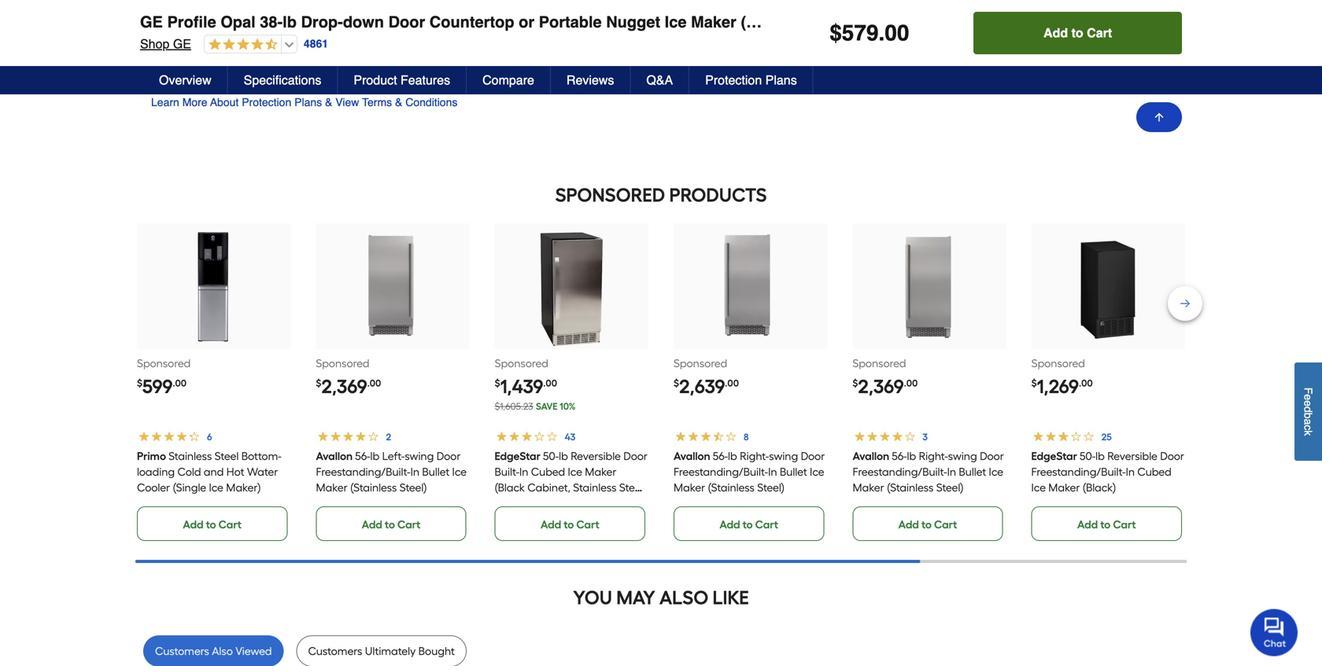 Task type: vqa. For each thing, say whether or not it's contained in the screenshot.
the top CITY
no



Task type: locate. For each thing, give the bounding box(es) containing it.
2 in from the left
[[520, 466, 529, 479]]

0 horizontal spatial for
[[384, 1, 398, 16]]

q&a button
[[631, 66, 690, 94]]

1 & from the left
[[325, 96, 333, 109]]

1 horizontal spatial $ 2,369 .00
[[853, 375, 918, 398]]

3 avallon from the left
[[853, 450, 890, 463]]

1 bullet from the left
[[422, 466, 450, 479]]

lb inside 2,639 list item
[[728, 450, 737, 463]]

cubed inside 50-lb reversible door freestanding/built-in cubed ice maker (black)
[[1138, 466, 1172, 479]]

to inside 1,269 list item
[[1101, 518, 1111, 532]]

surge
[[203, 39, 234, 53]]

1 vertical spatial and
[[204, 466, 224, 479]]

available
[[297, 39, 346, 53]]

product up technical
[[498, 1, 540, 16]]

5 add to cart link from the left
[[853, 507, 1003, 542]]

$1,605.23
[[495, 401, 533, 412]]

protection plans button
[[690, 66, 814, 94]]

1 horizontal spatial 2,369 list item
[[853, 223, 1007, 542]]

cubed for built-
[[531, 466, 565, 479]]

5 .00 from the left
[[904, 378, 918, 389]]

1 horizontal spatial 56-lb right-swing door freestanding/built-in bullet ice maker (stainless steel)
[[853, 450, 1004, 495]]

drop-
[[301, 13, 343, 31]]

cold
[[178, 466, 201, 479]]

freestanding/built- inside 2,639 list item
[[674, 466, 768, 479]]

0 horizontal spatial day
[[182, 20, 202, 35]]

0 vertical spatial for
[[384, 1, 398, 16]]

steel
[[215, 450, 239, 463], [620, 481, 644, 495]]

1 56- from the left
[[355, 450, 370, 463]]

steel)
[[820, 13, 863, 31], [400, 481, 427, 495], [758, 481, 785, 495], [936, 481, 964, 495]]

4861
[[304, 38, 328, 50]]

$ 2,369 .00
[[316, 375, 381, 398], [853, 375, 918, 398]]

599 list item
[[137, 223, 291, 542]]

.00 for edgestar 50-lb reversible door freestanding/built-in cubed ice maker (black) image
[[1079, 378, 1093, 389]]

powered
[[508, 39, 556, 53]]

2 swing from the left
[[769, 450, 798, 463]]

cart inside 1,269 list item
[[1113, 518, 1136, 532]]

and inside 50% reimbursement on items that care for and maintain the product (up to $100 per year) 30-day free access to lowe's techconnect for unlimited technical support on covered smart product or appliance power surge protection available from day one for electrically powered products transferable coverage to a new owner at any time
[[402, 1, 423, 16]]

0 vertical spatial product
[[498, 1, 540, 16]]

a inside 50% reimbursement on items that care for and maintain the product (up to $100 per year) 30-day free access to lowe's techconnect for unlimited technical support on covered smart product or appliance power surge protection available from day one for electrically powered products transferable coverage to a new owner at any time
[[307, 58, 314, 72]]

1 vertical spatial stainless
[[573, 481, 617, 495]]

2 bullet from the left
[[780, 466, 807, 479]]

0 vertical spatial also
[[660, 587, 709, 610]]

1 vertical spatial protection
[[242, 96, 291, 109]]

.00 inside $ 2,639 .00
[[725, 378, 739, 389]]

on up 'products'
[[578, 20, 592, 35]]

1 horizontal spatial 2,369
[[858, 375, 904, 398]]

.00 inside $ 1,269 .00
[[1079, 378, 1093, 389]]

0 horizontal spatial &
[[325, 96, 333, 109]]

avallon 56-lb right-swing door freestanding/built-in bullet ice maker (stainless steel) image
[[689, 225, 812, 348], [868, 225, 991, 348]]

in inside "56-lb left-swing door freestanding/built-in bullet ice maker (stainless steel)"
[[410, 466, 419, 479]]

specifications button
[[228, 66, 338, 94]]

2 add to cart link from the left
[[316, 507, 467, 542]]

1 horizontal spatial bullet
[[780, 466, 807, 479]]

1 vertical spatial product
[[678, 20, 720, 35]]

cubed inside the 50-lb reversible door built-in cubed ice maker (black cabinet, stainless steel door)
[[531, 466, 565, 479]]

edgestar inside the 1,439 list item
[[495, 450, 541, 463]]

right- inside 2,639 list item
[[740, 450, 769, 463]]

0 horizontal spatial 50-
[[543, 450, 559, 463]]

0 horizontal spatial bullet
[[422, 466, 450, 479]]

1 56-lb right-swing door freestanding/built-in bullet ice maker (stainless steel) from the left
[[674, 450, 825, 495]]

add to cart for avallon 56-lb left-swing door freestanding/built-in bullet ice maker (stainless steel) image
[[362, 518, 421, 532]]

and inside stainless steel bottom- loading cold and hot water cooler (single ice maker)
[[204, 466, 224, 479]]

avallon inside 2,639 list item
[[674, 450, 711, 463]]

bullet
[[422, 466, 450, 479], [780, 466, 807, 479], [959, 466, 986, 479]]

1 horizontal spatial swing
[[769, 450, 798, 463]]

0 vertical spatial day
[[182, 20, 202, 35]]

0 horizontal spatial edgestar
[[495, 450, 541, 463]]

ice inside "56-lb left-swing door freestanding/built-in bullet ice maker (stainless steel)"
[[452, 466, 467, 479]]

2 & from the left
[[395, 96, 403, 109]]

2 2,369 from the left
[[858, 375, 904, 398]]

reversible for 50-lb reversible door built-in cubed ice maker (black cabinet, stainless steel door)
[[571, 450, 621, 463]]

specifications
[[244, 73, 322, 87]]

techconnect
[[330, 20, 403, 35]]

add to cart link inside the 1,439 list item
[[495, 507, 646, 542]]

50- inside the 50-lb reversible door built-in cubed ice maker (black cabinet, stainless steel door)
[[543, 450, 559, 463]]

door inside "56-lb left-swing door freestanding/built-in bullet ice maker (stainless steel)"
[[437, 450, 461, 463]]

1 cubed from the left
[[531, 466, 565, 479]]

0 horizontal spatial ge
[[140, 13, 163, 31]]

avallon 56-lb right-swing door freestanding/built-in bullet ice maker (stainless steel) image inside 2,639 list item
[[689, 225, 812, 348]]

2 vertical spatial for
[[427, 39, 442, 53]]

edgestar for built-
[[495, 450, 541, 463]]

edgestar inside 1,269 list item
[[1032, 450, 1078, 463]]

avallon 56-lb left-swing door freestanding/built-in bullet ice maker (stainless steel) image
[[331, 225, 454, 348]]

also left like on the right of page
[[660, 587, 709, 610]]

coverage
[[237, 58, 289, 72]]

2 .00 from the left
[[367, 378, 381, 389]]

or left appliance
[[724, 20, 735, 35]]

1 horizontal spatial steel
[[620, 481, 644, 495]]

1 horizontal spatial or
[[724, 20, 735, 35]]

ice inside 50-lb reversible door freestanding/built-in cubed ice maker (black)
[[1032, 481, 1046, 495]]

add to cart
[[1044, 26, 1113, 40], [183, 518, 242, 532], [362, 518, 421, 532], [541, 518, 600, 532], [720, 518, 779, 532], [899, 518, 958, 532], [1078, 518, 1136, 532]]

power
[[164, 39, 199, 53]]

door
[[389, 13, 425, 31], [437, 450, 461, 463], [624, 450, 648, 463], [801, 450, 825, 463], [980, 450, 1004, 463], [1161, 450, 1185, 463]]

2 56- from the left
[[713, 450, 728, 463]]

bottom-
[[241, 450, 282, 463]]

1 add to cart link from the left
[[137, 507, 288, 542]]

1 horizontal spatial plans
[[766, 73, 797, 87]]

5 in from the left
[[1126, 466, 1135, 479]]

in for the avallon 56-lb right-swing door freestanding/built-in bullet ice maker (stainless steel) image inside the 2,639 list item
[[768, 466, 777, 479]]

3 freestanding/built- from the left
[[853, 466, 947, 479]]

cooler
[[137, 481, 170, 495]]

avallon
[[316, 450, 353, 463], [674, 450, 711, 463], [853, 450, 890, 463]]

lb inside 50-lb reversible door freestanding/built-in cubed ice maker (black)
[[1096, 450, 1105, 463]]

from
[[350, 39, 375, 53]]

1 avallon 56-lb right-swing door freestanding/built-in bullet ice maker (stainless steel) image from the left
[[689, 225, 812, 348]]

$ inside "$ 1,439 .00"
[[495, 378, 500, 389]]

& right terms
[[395, 96, 403, 109]]

$ 599 .00
[[137, 375, 187, 398]]

on
[[280, 1, 294, 16], [578, 20, 592, 35]]

and up one
[[402, 1, 423, 16]]

ultimately
[[365, 645, 416, 658]]

30-
[[164, 20, 182, 35]]

a up 'k'
[[1303, 419, 1315, 425]]

for up one
[[407, 20, 421, 35]]

and left 'hot'
[[204, 466, 224, 479]]

lb inside the 50-lb reversible door built-in cubed ice maker (black cabinet, stainless steel door)
[[559, 450, 568, 463]]

bought
[[419, 645, 455, 658]]

50- inside 50-lb reversible door freestanding/built-in cubed ice maker (black)
[[1080, 450, 1096, 463]]

avallon for avallon 56-lb left-swing door freestanding/built-in bullet ice maker (stainless steel) image
[[316, 450, 353, 463]]

1 horizontal spatial avallon
[[674, 450, 711, 463]]

1 horizontal spatial reversible
[[1108, 450, 1158, 463]]

reversible inside 50-lb reversible door freestanding/built-in cubed ice maker (black)
[[1108, 450, 1158, 463]]

4 add to cart link from the left
[[674, 507, 824, 542]]

2 e from the top
[[1303, 401, 1315, 407]]

1 horizontal spatial right-
[[919, 450, 948, 463]]

door inside the 50-lb reversible door built-in cubed ice maker (black cabinet, stainless steel door)
[[624, 450, 648, 463]]

0 horizontal spatial customers
[[155, 645, 209, 658]]

0 horizontal spatial stainless
[[169, 450, 212, 463]]

in inside 50-lb reversible door freestanding/built-in cubed ice maker (black)
[[1126, 466, 1135, 479]]

1 horizontal spatial 56-
[[713, 450, 728, 463]]

profile
[[167, 13, 216, 31]]

1 horizontal spatial also
[[660, 587, 709, 610]]

1 vertical spatial a
[[1303, 419, 1315, 425]]

more
[[182, 96, 208, 109]]

2 edgestar from the left
[[1032, 450, 1078, 463]]

add to cart inside 599 list item
[[183, 518, 242, 532]]

hot
[[227, 466, 244, 479]]

technical
[[479, 20, 529, 35]]

support
[[532, 20, 574, 35]]

1 edgestar from the left
[[495, 450, 541, 463]]

to inside button
[[1072, 26, 1084, 40]]

56-
[[355, 450, 370, 463], [713, 450, 728, 463], [892, 450, 907, 463]]

(stainless inside 2,639 list item
[[708, 481, 755, 495]]

50- up (black)
[[1080, 450, 1096, 463]]

e
[[1303, 395, 1315, 401], [1303, 401, 1315, 407]]

on left items
[[280, 1, 294, 16]]

1 vertical spatial also
[[212, 645, 233, 658]]

0 horizontal spatial reversible
[[571, 450, 621, 463]]

0 vertical spatial and
[[402, 1, 423, 16]]

.00 for avallon 56-lb left-swing door freestanding/built-in bullet ice maker (stainless steel) image
[[367, 378, 381, 389]]

add to cart link inside 2,639 list item
[[674, 507, 824, 542]]

1 customers from the left
[[155, 645, 209, 658]]

1 vertical spatial steel
[[620, 481, 644, 495]]

0 horizontal spatial product
[[498, 1, 540, 16]]

0 horizontal spatial 2,369 list item
[[316, 223, 470, 542]]

like
[[713, 587, 749, 610]]

1,439 list item
[[495, 223, 649, 542]]

2 customers from the left
[[308, 645, 362, 658]]

0 horizontal spatial right-
[[740, 450, 769, 463]]

1 vertical spatial on
[[578, 20, 592, 35]]

reversible inside the 50-lb reversible door built-in cubed ice maker (black cabinet, stainless steel door)
[[571, 450, 621, 463]]

0 horizontal spatial steel
[[215, 450, 239, 463]]

56- for fifth the add to cart link from the left
[[892, 450, 907, 463]]

0 horizontal spatial swing
[[405, 450, 434, 463]]

$100
[[580, 1, 608, 16]]

3 add to cart link from the left
[[495, 507, 646, 542]]

0 horizontal spatial protection
[[242, 96, 291, 109]]

.00 inside $ 599 .00
[[173, 378, 187, 389]]

1 vertical spatial day
[[379, 39, 399, 53]]

1 horizontal spatial for
[[407, 20, 421, 35]]

view
[[336, 96, 359, 109]]

1,439
[[500, 375, 543, 398]]

(black)
[[1083, 481, 1117, 495]]

56- for the add to cart link within 2,639 list item
[[713, 450, 728, 463]]

0 vertical spatial protection
[[706, 73, 762, 87]]

2 reversible from the left
[[1108, 450, 1158, 463]]

56- inside "56-lb left-swing door freestanding/built-in bullet ice maker (stainless steel)"
[[355, 450, 370, 463]]

(black
[[495, 481, 525, 495]]

3 .00 from the left
[[543, 378, 557, 389]]

plans down appliance
[[766, 73, 797, 87]]

1 horizontal spatial ge
[[173, 37, 191, 51]]

learn more about protection plans & view terms & conditions link
[[151, 94, 458, 110]]

1 reversible from the left
[[571, 450, 621, 463]]

bullet inside "56-lb left-swing door freestanding/built-in bullet ice maker (stainless steel)"
[[422, 466, 450, 479]]

plans down specifications button
[[295, 96, 322, 109]]

0 vertical spatial plans
[[766, 73, 797, 87]]

add to cart link inside 599 list item
[[137, 507, 288, 542]]

50-lb reversible door freestanding/built-in cubed ice maker (black)
[[1032, 450, 1185, 495]]

2 50- from the left
[[1080, 450, 1096, 463]]

1 horizontal spatial protection
[[706, 73, 762, 87]]

customers
[[155, 645, 209, 658], [308, 645, 362, 658]]

1 horizontal spatial customers
[[308, 645, 362, 658]]

in for the avallon 56-lb right-swing door freestanding/built-in bullet ice maker (stainless steel) image corresponding to 2,369
[[947, 466, 956, 479]]

4 in from the left
[[947, 466, 956, 479]]

.00
[[173, 378, 187, 389], [367, 378, 381, 389], [543, 378, 557, 389], [725, 378, 739, 389], [904, 378, 918, 389], [1079, 378, 1093, 389]]

ge down 30-
[[173, 37, 191, 51]]

.00 for primo stainless steel bottom-loading cold and hot water cooler (single ice maker) image
[[173, 378, 187, 389]]

1 horizontal spatial a
[[1303, 419, 1315, 425]]

ge left 30-
[[140, 13, 163, 31]]

water
[[247, 466, 278, 479]]

protection down specifications
[[242, 96, 291, 109]]

6 add to cart link from the left
[[1032, 507, 1182, 542]]

1 in from the left
[[410, 466, 419, 479]]

$ 2,639 .00
[[674, 375, 739, 398]]

down
[[343, 13, 384, 31]]

viewed
[[236, 645, 272, 658]]

2 horizontal spatial 56-
[[892, 450, 907, 463]]

product right smart
[[678, 20, 720, 35]]

lb inside "56-lb left-swing door freestanding/built-in bullet ice maker (stainless steel)"
[[370, 450, 380, 463]]

avallon for the avallon 56-lb right-swing door freestanding/built-in bullet ice maker (stainless steel) image inside the 2,639 list item
[[674, 450, 711, 463]]

2 right- from the left
[[919, 450, 948, 463]]

1 right- from the left
[[740, 450, 769, 463]]

1 swing from the left
[[405, 450, 434, 463]]

56-lb right-swing door freestanding/built-in bullet ice maker (stainless steel)
[[674, 450, 825, 495], [853, 450, 1004, 495]]

customers left viewed
[[155, 645, 209, 658]]

56-lb right-swing door freestanding/built-in bullet ice maker (stainless steel) inside 2,639 list item
[[674, 450, 825, 495]]

reversible down 10%
[[571, 450, 621, 463]]

protection down appliance
[[706, 73, 762, 87]]

cart inside 599 list item
[[219, 518, 242, 532]]

0 horizontal spatial avallon
[[316, 450, 353, 463]]

0 horizontal spatial avallon 56-lb right-swing door freestanding/built-in bullet ice maker (stainless steel) image
[[689, 225, 812, 348]]

in inside 2,639 list item
[[768, 466, 777, 479]]

2 horizontal spatial bullet
[[959, 466, 986, 479]]

3 bullet from the left
[[959, 466, 986, 479]]

protection
[[238, 39, 293, 53]]

2 horizontal spatial avallon
[[853, 450, 890, 463]]

add to cart inside 2,639 list item
[[720, 518, 779, 532]]

covered
[[595, 20, 640, 35]]

add to cart link
[[137, 507, 288, 542], [316, 507, 467, 542], [495, 507, 646, 542], [674, 507, 824, 542], [853, 507, 1003, 542], [1032, 507, 1182, 542]]

smart
[[643, 20, 675, 35]]

0 horizontal spatial also
[[212, 645, 233, 658]]

0 horizontal spatial on
[[280, 1, 294, 16]]

1 horizontal spatial cubed
[[1138, 466, 1172, 479]]

e up d
[[1303, 395, 1315, 401]]

that
[[331, 1, 352, 16]]

2 freestanding/built- from the left
[[674, 466, 768, 479]]

4 freestanding/built- from the left
[[1032, 466, 1126, 479]]

2 $ 2,369 .00 from the left
[[853, 375, 918, 398]]

products
[[559, 39, 608, 53]]

3 swing from the left
[[948, 450, 977, 463]]

0 vertical spatial stainless
[[169, 450, 212, 463]]

overview
[[159, 73, 212, 87]]

or up powered
[[519, 13, 535, 31]]

2,369 list item
[[316, 223, 470, 542], [853, 223, 1007, 542]]

1 vertical spatial for
[[407, 20, 421, 35]]

0 horizontal spatial cubed
[[531, 466, 565, 479]]

add inside the 1,439 list item
[[541, 518, 561, 532]]

4.5 stars image
[[205, 38, 278, 52]]

0 vertical spatial on
[[280, 1, 294, 16]]

1 horizontal spatial and
[[402, 1, 423, 16]]

add to cart inside the 1,439 list item
[[541, 518, 600, 532]]

sponsored inside 1,269 list item
[[1032, 357, 1085, 370]]

day up the power
[[182, 20, 202, 35]]

protection
[[706, 73, 762, 87], [242, 96, 291, 109]]

$ 2,369 .00 for 56-lb left-swing door freestanding/built-in bullet ice maker (stainless steel)
[[316, 375, 381, 398]]

ge profile opal 38-lb drop-down door countertop or portable nugget ice maker (stainless steel)
[[140, 13, 863, 31]]

add to cart for edgestar 50-lb reversible door freestanding/built-in cubed ice maker (black) image
[[1078, 518, 1136, 532]]

3 in from the left
[[768, 466, 777, 479]]

1 50- from the left
[[543, 450, 559, 463]]

2 56-lb right-swing door freestanding/built-in bullet ice maker (stainless steel) from the left
[[853, 450, 1004, 495]]

1 vertical spatial ge
[[173, 37, 191, 51]]

2 horizontal spatial swing
[[948, 450, 977, 463]]

b
[[1303, 413, 1315, 419]]

2 avallon 56-lb right-swing door freestanding/built-in bullet ice maker (stainless steel) image from the left
[[868, 225, 991, 348]]

0 horizontal spatial $ 2,369 .00
[[316, 375, 381, 398]]

1 vertical spatial plans
[[295, 96, 322, 109]]

1 $ 2,369 .00 from the left
[[316, 375, 381, 398]]

customers for customers also viewed
[[155, 645, 209, 658]]

56- inside 2,639 list item
[[713, 450, 728, 463]]

0 horizontal spatial plans
[[295, 96, 322, 109]]

1 horizontal spatial avallon 56-lb right-swing door freestanding/built-in bullet ice maker (stainless steel) image
[[868, 225, 991, 348]]

freestanding/built-
[[316, 466, 410, 479], [674, 466, 768, 479], [853, 466, 947, 479], [1032, 466, 1126, 479]]

2 2,369 list item from the left
[[853, 223, 1007, 542]]

freestanding/built- inside "56-lb left-swing door freestanding/built-in bullet ice maker (stainless steel)"
[[316, 466, 410, 479]]

add to cart for the avallon 56-lb right-swing door freestanding/built-in bullet ice maker (stainless steel) image inside the 2,639 list item
[[720, 518, 779, 532]]

add inside 2,639 list item
[[720, 518, 740, 532]]

edgestar down 1,269
[[1032, 450, 1078, 463]]

2 avallon from the left
[[674, 450, 711, 463]]

add to cart inside 1,269 list item
[[1078, 518, 1136, 532]]

0 vertical spatial a
[[307, 58, 314, 72]]

6 .00 from the left
[[1079, 378, 1093, 389]]

right-
[[740, 450, 769, 463], [919, 450, 948, 463]]

for right care
[[384, 1, 398, 16]]

compare button
[[467, 66, 551, 94]]

maker inside 50-lb reversible door freestanding/built-in cubed ice maker (black)
[[1049, 481, 1081, 495]]

1 horizontal spatial 50-
[[1080, 450, 1096, 463]]

and
[[402, 1, 423, 16], [204, 466, 224, 479]]

reversible up (black)
[[1108, 450, 1158, 463]]

1 horizontal spatial &
[[395, 96, 403, 109]]

10%
[[560, 401, 576, 412]]

bullet inside 2,639 list item
[[780, 466, 807, 479]]

day up "at"
[[379, 39, 399, 53]]

56- for second the add to cart link from the left
[[355, 450, 370, 463]]

door inside 2,639 list item
[[801, 450, 825, 463]]

plans
[[766, 73, 797, 87], [295, 96, 322, 109]]

1 2,369 from the left
[[321, 375, 367, 398]]

0 horizontal spatial a
[[307, 58, 314, 72]]

0 vertical spatial ge
[[140, 13, 163, 31]]

also left viewed
[[212, 645, 233, 658]]

2 cubed from the left
[[1138, 466, 1172, 479]]

sponsored inside the southdeep products heading
[[555, 184, 665, 207]]

cubed
[[531, 466, 565, 479], [1138, 466, 1172, 479]]

0 horizontal spatial 56-
[[355, 450, 370, 463]]

1 avallon from the left
[[316, 450, 353, 463]]

customers left ultimately
[[308, 645, 362, 658]]

right- for 2,369
[[919, 450, 948, 463]]

terms
[[362, 96, 392, 109]]

edgestar up 'built-'
[[495, 450, 541, 463]]

4 .00 from the left
[[725, 378, 739, 389]]

3 56- from the left
[[892, 450, 907, 463]]

stainless up cold
[[169, 450, 212, 463]]

599
[[142, 375, 173, 398]]

add to cart link inside 1,269 list item
[[1032, 507, 1182, 542]]

2,639
[[679, 375, 725, 398]]

e up b
[[1303, 401, 1315, 407]]

ice inside stainless steel bottom- loading cold and hot water cooler (single ice maker)
[[209, 481, 224, 495]]

& left view
[[325, 96, 333, 109]]

built-
[[495, 466, 520, 479]]

year)
[[633, 1, 662, 16]]

a left the new
[[307, 58, 314, 72]]

50- up cabinet,
[[543, 450, 559, 463]]

1 horizontal spatial edgestar
[[1032, 450, 1078, 463]]

freestanding/built- inside 50-lb reversible door freestanding/built-in cubed ice maker (black)
[[1032, 466, 1126, 479]]

1 freestanding/built- from the left
[[316, 466, 410, 479]]

cubed for freestanding/built-
[[1138, 466, 1172, 479]]

for up time
[[427, 39, 442, 53]]

0 horizontal spatial or
[[519, 13, 535, 31]]

features
[[401, 73, 450, 87]]

2 horizontal spatial for
[[427, 39, 442, 53]]

lb
[[283, 13, 297, 31], [370, 450, 380, 463], [559, 450, 568, 463], [728, 450, 737, 463], [907, 450, 916, 463], [1096, 450, 1105, 463]]

q&a
[[647, 73, 673, 87]]

at
[[382, 58, 392, 72]]

1 .00 from the left
[[173, 378, 187, 389]]

stainless right cabinet,
[[573, 481, 617, 495]]

0 vertical spatial steel
[[215, 450, 239, 463]]

cart
[[1087, 26, 1113, 40], [219, 518, 242, 532], [398, 518, 421, 532], [577, 518, 600, 532], [755, 518, 779, 532], [934, 518, 958, 532], [1113, 518, 1136, 532]]

1,269 list item
[[1032, 223, 1186, 542]]

1 horizontal spatial stainless
[[573, 481, 617, 495]]

(up
[[544, 1, 562, 16]]

add
[[1044, 26, 1068, 40], [183, 518, 204, 532], [362, 518, 382, 532], [541, 518, 561, 532], [720, 518, 740, 532], [899, 518, 919, 532], [1078, 518, 1098, 532]]

0 horizontal spatial 2,369
[[321, 375, 367, 398]]

0 horizontal spatial and
[[204, 466, 224, 479]]

0 horizontal spatial 56-lb right-swing door freestanding/built-in bullet ice maker (stainless steel)
[[674, 450, 825, 495]]



Task type: describe. For each thing, give the bounding box(es) containing it.
chat invite button image
[[1251, 609, 1299, 657]]

protection inside protection plans button
[[706, 73, 762, 87]]

avallon 56-lb right-swing door freestanding/built-in bullet ice maker (stainless steel) image for 2,369
[[868, 225, 991, 348]]

portable
[[539, 13, 602, 31]]

reimbursement
[[192, 1, 276, 16]]

.
[[879, 20, 885, 46]]

protection inside learn more about protection plans & view terms & conditions link
[[242, 96, 291, 109]]

ice inside 2,639 list item
[[810, 466, 825, 479]]

conditions
[[406, 96, 458, 109]]

or inside 50% reimbursement on items that care for and maintain the product (up to $100 per year) 30-day free access to lowe's techconnect for unlimited technical support on covered smart product or appliance power surge protection available from day one for electrically powered products transferable coverage to a new owner at any time
[[724, 20, 735, 35]]

primo
[[137, 450, 166, 463]]

freestanding/built- for the avallon 56-lb right-swing door freestanding/built-in bullet ice maker (stainless steel) image corresponding to 2,369
[[853, 466, 947, 479]]

avallon for the avallon 56-lb right-swing door freestanding/built-in bullet ice maker (stainless steel) image corresponding to 2,369
[[853, 450, 890, 463]]

arrow up image
[[1153, 111, 1166, 124]]

owner
[[344, 58, 378, 72]]

care
[[356, 1, 380, 16]]

edgestar 50-lb reversible door freestanding/built-in cubed ice maker (black) image
[[1047, 225, 1170, 348]]

customers for customers ultimately bought
[[308, 645, 362, 658]]

product
[[354, 73, 397, 87]]

$ 1,439 .00
[[495, 375, 557, 398]]

add inside 1,269 list item
[[1078, 518, 1098, 532]]

sponsored inside 2,639 list item
[[674, 357, 728, 370]]

.00 for the avallon 56-lb right-swing door freestanding/built-in bullet ice maker (stainless steel) image inside the 2,639 list item
[[725, 378, 739, 389]]

add to cart for primo stainless steel bottom-loading cold and hot water cooler (single ice maker) image
[[183, 518, 242, 532]]

sponsored inside the 1,439 list item
[[495, 357, 549, 370]]

steel) inside 2,639 list item
[[758, 481, 785, 495]]

to inside 2,639 list item
[[743, 518, 753, 532]]

stainless inside the 50-lb reversible door built-in cubed ice maker (black cabinet, stainless steel door)
[[573, 481, 617, 495]]

in for avallon 56-lb left-swing door freestanding/built-in bullet ice maker (stainless steel) image
[[410, 466, 419, 479]]

add inside 599 list item
[[183, 518, 204, 532]]

(stainless inside "56-lb left-swing door freestanding/built-in bullet ice maker (stainless steel)"
[[350, 481, 397, 495]]

50- for (black
[[543, 450, 559, 463]]

$ inside $ 1,269 .00
[[1032, 378, 1037, 389]]

ice inside the 50-lb reversible door built-in cubed ice maker (black cabinet, stainless steel door)
[[568, 466, 583, 479]]

add to cart for the avallon 56-lb right-swing door freestanding/built-in bullet ice maker (stainless steel) image corresponding to 2,369
[[899, 518, 958, 532]]

cart inside the 1,439 list item
[[577, 518, 600, 532]]

a inside "button"
[[1303, 419, 1315, 425]]

product features
[[354, 73, 450, 87]]

in inside the 50-lb reversible door built-in cubed ice maker (black cabinet, stainless steel door)
[[520, 466, 529, 479]]

nugget
[[606, 13, 661, 31]]

stainless inside stainless steel bottom- loading cold and hot water cooler (single ice maker)
[[169, 450, 212, 463]]

countertop
[[430, 13, 515, 31]]

compare
[[483, 73, 534, 87]]

cart inside button
[[1087, 26, 1113, 40]]

1 horizontal spatial day
[[379, 39, 399, 53]]

c
[[1303, 425, 1315, 431]]

$ 579 . 00
[[830, 20, 910, 46]]

maintain
[[426, 1, 474, 16]]

f
[[1303, 388, 1315, 395]]

2,369 for 56-lb right-swing door freestanding/built-in bullet ice maker (stainless steel)
[[858, 375, 904, 398]]

50-lb reversible door built-in cubed ice maker (black cabinet, stainless steel door)
[[495, 450, 648, 510]]

bullet for fifth the add to cart link from the left
[[959, 466, 986, 479]]

loading
[[137, 466, 175, 479]]

may
[[617, 587, 656, 610]]

electrically
[[445, 39, 504, 53]]

.00 inside "$ 1,439 .00"
[[543, 378, 557, 389]]

avallon 56-lb right-swing door freestanding/built-in bullet ice maker (stainless steel) image for 2,639
[[689, 225, 812, 348]]

56-lb right-swing door freestanding/built-in bullet ice maker (stainless steel) for 2,369
[[853, 450, 1004, 495]]

steel) inside "56-lb left-swing door freestanding/built-in bullet ice maker (stainless steel)"
[[400, 481, 427, 495]]

shop
[[140, 37, 170, 51]]

1 horizontal spatial on
[[578, 20, 592, 35]]

edgestar 50-lb reversible door built-in cubed ice maker (black cabinet, stainless steel door) image
[[510, 225, 633, 348]]

50- for (black)
[[1080, 450, 1096, 463]]

appliance
[[739, 20, 793, 35]]

edgestar for freestanding/built-
[[1032, 450, 1078, 463]]

$ 2,369 .00 for 56-lb right-swing door freestanding/built-in bullet ice maker (stainless steel)
[[853, 375, 918, 398]]

stainless steel bottom- loading cold and hot water cooler (single ice maker)
[[137, 450, 282, 495]]

the
[[477, 1, 495, 16]]

f e e d b a c k
[[1303, 388, 1315, 436]]

2,639 list item
[[674, 223, 828, 542]]

one
[[402, 39, 424, 53]]

add inside button
[[1044, 26, 1068, 40]]

about
[[210, 96, 239, 109]]

swing inside "56-lb left-swing door freestanding/built-in bullet ice maker (stainless steel)"
[[405, 450, 434, 463]]

you
[[573, 587, 612, 610]]

$1,605.23 save 10%
[[495, 401, 576, 412]]

right- for 2,639
[[740, 450, 769, 463]]

add to cart inside button
[[1044, 26, 1113, 40]]

f e e d b a c k button
[[1295, 363, 1323, 461]]

lowe's
[[288, 20, 326, 35]]

products
[[670, 184, 767, 207]]

maker inside the 50-lb reversible door built-in cubed ice maker (black cabinet, stainless steel door)
[[585, 466, 617, 479]]

add to cart link for 1,269 list item
[[1032, 507, 1182, 542]]

bullet for the add to cart link within 2,639 list item
[[780, 466, 807, 479]]

add to cart link for the 1,439 list item
[[495, 507, 646, 542]]

steel inside stainless steel bottom- loading cold and hot water cooler (single ice maker)
[[215, 450, 239, 463]]

.00 for the avallon 56-lb right-swing door freestanding/built-in bullet ice maker (stainless steel) image corresponding to 2,369
[[904, 378, 918, 389]]

save
[[536, 401, 558, 412]]

learn
[[151, 96, 179, 109]]

50% reimbursement on items that care for and maintain the product (up to $100 per year) 30-day free access to lowe's techconnect for unlimited technical support on covered smart product or appliance power surge protection available from day one for electrically powered products transferable coverage to a new owner at any time
[[164, 1, 793, 72]]

primo stainless steel bottom-loading cold and hot water cooler (single ice maker) image
[[152, 225, 275, 348]]

add to cart link for 2,639 list item
[[674, 507, 824, 542]]

customers also viewed
[[155, 645, 272, 658]]

freestanding/built- for avallon 56-lb left-swing door freestanding/built-in bullet ice maker (stainless steel) image
[[316, 466, 410, 479]]

steel inside the 50-lb reversible door built-in cubed ice maker (black cabinet, stainless steel door)
[[620, 481, 644, 495]]

56-lb left-swing door freestanding/built-in bullet ice maker (stainless steel)
[[316, 450, 467, 495]]

to inside 599 list item
[[206, 518, 216, 532]]

cart inside 2,639 list item
[[755, 518, 779, 532]]

left-
[[382, 450, 405, 463]]

product features button
[[338, 66, 467, 94]]

1 horizontal spatial product
[[678, 20, 720, 35]]

$ inside $ 2,639 .00
[[674, 378, 679, 389]]

unlimited
[[425, 20, 475, 35]]

579
[[842, 20, 879, 46]]

plans inside button
[[766, 73, 797, 87]]

d
[[1303, 407, 1315, 413]]

new
[[317, 58, 340, 72]]

freestanding/built- for the avallon 56-lb right-swing door freestanding/built-in bullet ice maker (stainless steel) image inside the 2,639 list item
[[674, 466, 768, 479]]

southdeep products heading
[[135, 179, 1187, 211]]

2,369 for 56-lb left-swing door freestanding/built-in bullet ice maker (stainless steel)
[[321, 375, 367, 398]]

sponsored inside 599 list item
[[137, 357, 191, 370]]

per
[[611, 1, 629, 16]]

door inside 50-lb reversible door freestanding/built-in cubed ice maker (black)
[[1161, 450, 1185, 463]]

00
[[885, 20, 910, 46]]

56-lb right-swing door freestanding/built-in bullet ice maker (stainless steel) for 2,639
[[674, 450, 825, 495]]

k
[[1303, 431, 1315, 436]]

1 2,369 list item from the left
[[316, 223, 470, 542]]

38-
[[260, 13, 283, 31]]

1 e from the top
[[1303, 395, 1315, 401]]

swing inside 2,639 list item
[[769, 450, 798, 463]]

$ inside $ 599 .00
[[137, 378, 142, 389]]

reviews button
[[551, 66, 631, 94]]

maker inside 2,639 list item
[[674, 481, 705, 495]]

items
[[297, 1, 328, 16]]

transferable
[[164, 58, 234, 72]]

reversible for 50-lb reversible door freestanding/built-in cubed ice maker (black)
[[1108, 450, 1158, 463]]

1,269
[[1037, 375, 1079, 398]]

you may also like
[[573, 587, 749, 610]]

add to cart link for 599 list item
[[137, 507, 288, 542]]

bullet for second the add to cart link from the left
[[422, 466, 450, 479]]

shop ge
[[140, 37, 191, 51]]

learn more about protection plans & view terms & conditions
[[151, 96, 458, 109]]

to inside the 1,439 list item
[[564, 518, 574, 532]]

add to cart button
[[974, 12, 1182, 54]]

any
[[396, 58, 416, 72]]

add to cart for edgestar 50-lb reversible door built-in cubed ice maker (black cabinet, stainless steel door) image
[[541, 518, 600, 532]]

maker inside "56-lb left-swing door freestanding/built-in bullet ice maker (stainless steel)"
[[316, 481, 348, 495]]

customers ultimately bought
[[308, 645, 455, 658]]

$ 1,269 .00
[[1032, 375, 1093, 398]]

door)
[[495, 497, 522, 510]]

maker)
[[226, 481, 261, 495]]

cabinet,
[[528, 481, 571, 495]]

(single
[[173, 481, 206, 495]]

sponsored products
[[555, 184, 767, 207]]



